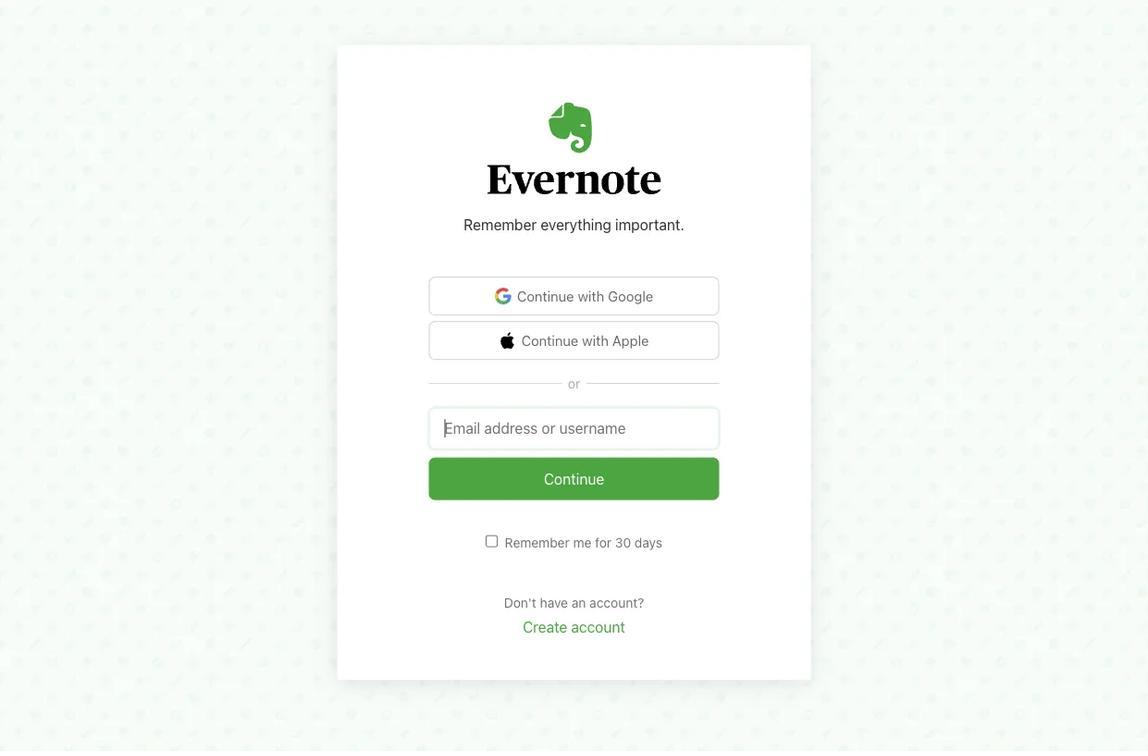Task type: vqa. For each thing, say whether or not it's contained in the screenshot.
The On inside "NOTE WINDOW" element
no



Task type: locate. For each thing, give the bounding box(es) containing it.
for
[[595, 535, 612, 550]]

remember
[[464, 216, 537, 234], [505, 535, 570, 550]]

don't have an account? create account
[[504, 595, 644, 636]]

continue for continue with google
[[517, 288, 574, 304]]

create account link
[[523, 619, 625, 636]]

0 vertical spatial continue
[[517, 288, 574, 304]]

0 vertical spatial with
[[578, 288, 604, 304]]

remember left everything
[[464, 216, 537, 234]]

1 vertical spatial continue
[[521, 332, 579, 349]]

1 vertical spatial with
[[582, 332, 609, 349]]

apple
[[612, 332, 649, 349]]

google
[[608, 288, 653, 304]]

important.
[[615, 216, 684, 234]]

remember for remember everything important.
[[464, 216, 537, 234]]

with left google
[[578, 288, 604, 304]]

account
[[571, 619, 625, 636]]

continue up continue with apple link
[[517, 288, 574, 304]]

with
[[578, 288, 604, 304], [582, 332, 609, 349]]

an
[[572, 595, 586, 611]]

remember left the me at the bottom of page
[[505, 535, 570, 550]]

1 vertical spatial remember
[[505, 535, 570, 550]]

continue with apple
[[521, 332, 649, 349]]

continue
[[517, 288, 574, 304], [521, 332, 579, 349]]

everything
[[541, 216, 611, 234]]

have
[[540, 595, 568, 611]]

continue up or
[[521, 332, 579, 349]]

None submit
[[429, 457, 719, 500]]

evernote image
[[487, 102, 661, 195]]

with left apple
[[582, 332, 609, 349]]

0 vertical spatial remember
[[464, 216, 537, 234]]



Task type: describe. For each thing, give the bounding box(es) containing it.
continue with apple link
[[429, 321, 719, 360]]

me
[[573, 535, 592, 550]]

continue for continue with apple
[[521, 332, 579, 349]]

remember everything important.
[[464, 216, 684, 234]]

Email address or username text field
[[429, 408, 719, 449]]

30
[[615, 535, 631, 550]]

Remember me for 30 days checkbox
[[486, 535, 498, 547]]

account?
[[590, 595, 644, 611]]

with for google
[[578, 288, 604, 304]]

remember for remember me for 30 days
[[505, 535, 570, 550]]

continue with google
[[517, 288, 653, 304]]

or
[[568, 376, 580, 391]]

remember me for 30 days
[[505, 535, 663, 550]]

don't
[[504, 595, 537, 611]]

with for apple
[[582, 332, 609, 349]]

create
[[523, 619, 567, 636]]

days
[[635, 535, 663, 550]]



